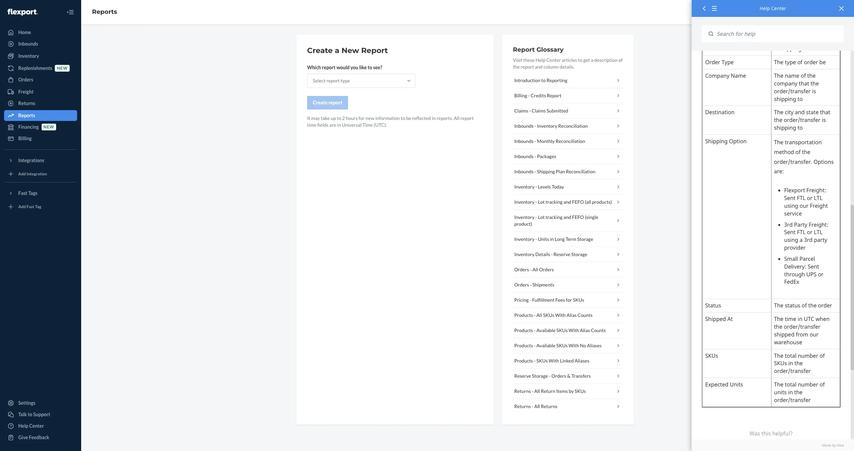 Task type: locate. For each thing, give the bounding box(es) containing it.
report
[[361, 46, 388, 55], [513, 46, 535, 53], [547, 93, 562, 98]]

products for products - available skus with alias counts
[[515, 328, 533, 334]]

- down the claims - claims submitted
[[535, 123, 536, 129]]

inbounds
[[18, 41, 38, 47], [515, 123, 534, 129], [515, 138, 534, 144], [515, 154, 534, 159], [515, 169, 534, 175]]

- inside button
[[536, 199, 537, 205]]

products
[[515, 313, 533, 318], [515, 328, 533, 334], [515, 343, 533, 349], [515, 358, 533, 364]]

2 lot from the top
[[538, 215, 545, 220]]

integration
[[27, 172, 47, 177]]

by
[[569, 389, 574, 395], [833, 444, 836, 448]]

storage down term
[[572, 252, 588, 258]]

inbounds link
[[4, 39, 77, 49]]

inbounds left the packages
[[515, 154, 534, 159]]

orders up pricing
[[515, 282, 529, 288]]

and inside inventory - lot tracking and fefo (single product)
[[564, 215, 571, 220]]

tracking for (all
[[546, 199, 563, 205]]

(all
[[585, 199, 591, 205]]

- for inbounds - monthly reconciliation
[[535, 138, 536, 144]]

tag
[[35, 205, 41, 210]]

1 lot from the top
[[538, 199, 545, 205]]

give feedback
[[18, 435, 49, 441]]

inventory down product)
[[515, 237, 535, 242]]

inbounds for inbounds - packages
[[515, 154, 534, 159]]

inventory down inventory - levels today
[[515, 199, 535, 205]]

- for pricing - fulfillment fees for skus
[[530, 297, 532, 303]]

create inside button
[[313, 100, 328, 106]]

3 products from the top
[[515, 343, 533, 349]]

- up orders - shipments
[[530, 267, 532, 273]]

1 horizontal spatial help
[[536, 57, 546, 63]]

0 horizontal spatial help
[[18, 424, 28, 429]]

- inside inventory - lot tracking and fefo (single product)
[[536, 215, 537, 220]]

and
[[535, 64, 543, 70], [564, 199, 571, 205], [564, 215, 571, 220]]

orders - all orders
[[515, 267, 554, 273]]

report right reports.
[[461, 115, 474, 121]]

0 horizontal spatial claims
[[515, 108, 529, 114]]

- for inventory - lot tracking and fefo (single product)
[[536, 215, 537, 220]]

would
[[337, 65, 350, 70]]

reconciliation down inbounds - inventory reconciliation "button"
[[556, 138, 585, 144]]

skus up products - available skus with no aliases
[[557, 328, 568, 334]]

lot inside button
[[538, 199, 545, 205]]

inbounds inside "button"
[[515, 123, 534, 129]]

1 vertical spatial alias
[[580, 328, 590, 334]]

helpful?
[[773, 430, 793, 438]]

tracking inside button
[[546, 199, 563, 205]]

0 horizontal spatial center
[[29, 424, 44, 429]]

products)
[[592, 199, 612, 205]]

- for orders - all orders
[[530, 267, 532, 273]]

2 vertical spatial storage
[[532, 374, 548, 379]]

1 horizontal spatial help center
[[760, 5, 786, 12]]

credits
[[531, 93, 546, 98]]

lot inside inventory - lot tracking and fefo (single product)
[[538, 215, 545, 220]]

0 horizontal spatial new
[[44, 125, 54, 130]]

inbounds inside button
[[515, 169, 534, 175]]

1 horizontal spatial reports link
[[92, 8, 117, 16]]

and down inventory - levels today "button"
[[564, 199, 571, 205]]

orders inside orders link
[[18, 77, 33, 83]]

1 available from the top
[[537, 328, 556, 334]]

report for billing - credits report
[[547, 93, 562, 98]]

1 vertical spatial add
[[18, 205, 26, 210]]

units
[[538, 237, 549, 242]]

report up see?
[[361, 46, 388, 55]]

with for products - all skus with alias counts
[[555, 313, 566, 318]]

2 fefo from the top
[[572, 215, 584, 220]]

0 vertical spatial reports
[[92, 8, 117, 16]]

orders - shipments
[[515, 282, 555, 288]]

report up these
[[513, 46, 535, 53]]

orders up orders - shipments
[[515, 267, 529, 273]]

1 horizontal spatial billing
[[515, 93, 527, 98]]

fefo left (all
[[572, 199, 584, 205]]

all left "return"
[[535, 389, 540, 395]]

1 horizontal spatial for
[[566, 297, 572, 303]]

fefo left (single
[[572, 215, 584, 220]]

0 vertical spatial fast
[[18, 191, 27, 196]]

help center up search search field
[[760, 5, 786, 12]]

2 vertical spatial center
[[29, 424, 44, 429]]

alias inside products - all skus with alias counts button
[[567, 313, 577, 318]]

0 horizontal spatial billing
[[18, 136, 32, 141]]

in right are
[[337, 122, 341, 128]]

1 tracking from the top
[[546, 199, 563, 205]]

1 vertical spatial reserve
[[515, 374, 531, 379]]

2 vertical spatial in
[[550, 237, 554, 242]]

available down products - all skus with alias counts
[[537, 328, 556, 334]]

integrations
[[18, 158, 44, 163]]

billing down the financing
[[18, 136, 32, 141]]

- right details
[[551, 252, 553, 258]]

1 vertical spatial tracking
[[546, 215, 563, 220]]

orders
[[18, 77, 33, 83], [515, 267, 529, 273], [539, 267, 554, 273], [515, 282, 529, 288], [552, 374, 567, 379]]

- left shipments
[[530, 282, 532, 288]]

storage inside 'inventory - units in long term storage' button
[[577, 237, 593, 242]]

0 vertical spatial in
[[432, 115, 436, 121]]

billing link
[[4, 133, 77, 144]]

with down fees
[[555, 313, 566, 318]]

0 horizontal spatial in
[[337, 122, 341, 128]]

center up search search field
[[772, 5, 786, 12]]

reconciliation down inbounds - packages button on the right top
[[566, 169, 596, 175]]

- down products - all skus with alias counts
[[534, 328, 536, 334]]

1 horizontal spatial a
[[591, 57, 594, 63]]

by left dixa
[[833, 444, 836, 448]]

1 vertical spatial help center
[[18, 424, 44, 429]]

by inside button
[[569, 389, 574, 395]]

- for inbounds - packages
[[535, 154, 536, 159]]

claims - claims submitted
[[515, 108, 568, 114]]

for inside it may take up to 2 hours for new information to be reflected in reports. all report time fields are in universal time (utc).
[[359, 115, 365, 121]]

0 vertical spatial new
[[57, 66, 68, 71]]

0 horizontal spatial help center
[[18, 424, 44, 429]]

center down talk to support
[[29, 424, 44, 429]]

2 add from the top
[[18, 205, 26, 210]]

reconciliation inside button
[[556, 138, 585, 144]]

0 vertical spatial storage
[[577, 237, 593, 242]]

4 products from the top
[[515, 358, 533, 364]]

report inside "visit these help center articles to get a description of the report and column details."
[[521, 64, 534, 70]]

fast left tag
[[27, 205, 34, 210]]

report for create a new report
[[361, 46, 388, 55]]

give feedback button
[[4, 433, 77, 444]]

storage inside "inventory details - reserve storage" button
[[572, 252, 588, 258]]

1 horizontal spatial alias
[[580, 328, 590, 334]]

1 horizontal spatial report
[[513, 46, 535, 53]]

a inside "visit these help center articles to get a description of the report and column details."
[[591, 57, 594, 63]]

storage right term
[[577, 237, 593, 242]]

inventory - units in long term storage button
[[513, 232, 623, 247]]

pricing - fulfillment fees for skus button
[[513, 293, 623, 308]]

0 vertical spatial lot
[[538, 199, 545, 205]]

all up orders - shipments
[[533, 267, 538, 273]]

0 horizontal spatial alias
[[567, 313, 577, 318]]

inbounds - inventory reconciliation button
[[513, 119, 623, 134]]

aliases right no
[[587, 343, 602, 349]]

in inside button
[[550, 237, 554, 242]]

2 horizontal spatial in
[[550, 237, 554, 242]]

1 vertical spatial storage
[[572, 252, 588, 258]]

help up search search field
[[760, 5, 770, 12]]

- left units
[[536, 237, 537, 242]]

0 vertical spatial a
[[335, 46, 340, 55]]

1 horizontal spatial reports
[[92, 8, 117, 16]]

and inside "visit these help center articles to get a description of the report and column details."
[[535, 64, 543, 70]]

0 vertical spatial fefo
[[572, 199, 584, 205]]

all right reports.
[[454, 115, 460, 121]]

to left 2
[[337, 115, 341, 121]]

all for orders - all orders
[[533, 267, 538, 273]]

inbounds for inbounds - monthly reconciliation
[[515, 138, 534, 144]]

lot down inventory - levels today
[[538, 199, 545, 205]]

0 vertical spatial available
[[537, 328, 556, 334]]

to
[[578, 57, 583, 63], [368, 65, 372, 70], [542, 77, 546, 83], [337, 115, 341, 121], [401, 115, 405, 121], [28, 412, 32, 418]]

to left be
[[401, 115, 405, 121]]

storage up "return"
[[532, 374, 548, 379]]

- up inventory - units in long term storage
[[536, 215, 537, 220]]

alias up no
[[580, 328, 590, 334]]

billing inside button
[[515, 93, 527, 98]]

- down billing - credits report
[[529, 108, 531, 114]]

flexport logo image
[[7, 9, 38, 15]]

- left levels
[[536, 184, 537, 190]]

by right items at the bottom of page
[[569, 389, 574, 395]]

1 vertical spatial lot
[[538, 215, 545, 220]]

0 vertical spatial billing
[[515, 93, 527, 98]]

new for financing
[[44, 125, 54, 130]]

report up up
[[329, 100, 342, 106]]

no
[[580, 343, 586, 349]]

- for inventory - levels today
[[536, 184, 537, 190]]

fefo inside inventory - lot tracking and fefo (all products) button
[[572, 199, 584, 205]]

for up time
[[359, 115, 365, 121]]

1 vertical spatial center
[[547, 57, 561, 63]]

products - available skus with no aliases button
[[513, 339, 623, 354]]

create report button
[[307, 96, 348, 110]]

inbounds - packages
[[515, 154, 557, 159]]

inventory link
[[4, 51, 77, 62]]

with down products - all skus with alias counts button
[[569, 328, 579, 334]]

claims
[[515, 108, 529, 114], [532, 108, 546, 114]]

details.
[[560, 64, 575, 70]]

1 vertical spatial create
[[313, 100, 328, 106]]

available up products - skus with linked aliases
[[537, 343, 556, 349]]

- left monthly
[[535, 138, 536, 144]]

billing for billing - credits report
[[515, 93, 527, 98]]

2 horizontal spatial help
[[760, 5, 770, 12]]

2 products from the top
[[515, 328, 533, 334]]

with for products - available skus with alias counts
[[569, 328, 579, 334]]

linked
[[560, 358, 574, 364]]

inventory left levels
[[515, 184, 535, 190]]

fefo for (single
[[572, 215, 584, 220]]

1 vertical spatial for
[[566, 297, 572, 303]]

all down returns - all return items by skus
[[535, 404, 540, 410]]

inventory - levels today
[[515, 184, 564, 190]]

2 tracking from the top
[[546, 215, 563, 220]]

term
[[566, 237, 577, 242]]

center up column
[[547, 57, 561, 63]]

- inside button
[[535, 169, 536, 175]]

in left reports.
[[432, 115, 436, 121]]

1 vertical spatial fast
[[27, 205, 34, 210]]

reserve storage - orders & transfers
[[515, 374, 591, 379]]

talk to support
[[18, 412, 50, 418]]

- down fulfillment at the right bottom
[[534, 313, 536, 318]]

0 vertical spatial aliases
[[587, 343, 602, 349]]

2 available from the top
[[537, 343, 556, 349]]

report inside button
[[547, 93, 562, 98]]

1 fefo from the top
[[572, 199, 584, 205]]

description
[[595, 57, 618, 63]]

today
[[552, 184, 564, 190]]

0 vertical spatial reconciliation
[[558, 123, 588, 129]]

1 vertical spatial fefo
[[572, 215, 584, 220]]

0 vertical spatial add
[[18, 172, 26, 177]]

returns for returns - all return items by skus
[[515, 389, 531, 395]]

claims down billing - credits report
[[515, 108, 529, 114]]

the
[[513, 64, 520, 70]]

1 add from the top
[[18, 172, 26, 177]]

inventory up monthly
[[537, 123, 558, 129]]

was
[[750, 430, 761, 438]]

create for create a new report
[[307, 46, 333, 55]]

and left column
[[535, 64, 543, 70]]

inbounds down the claims - claims submitted
[[515, 123, 534, 129]]

all for returns - all return items by skus
[[535, 389, 540, 395]]

new inside it may take up to 2 hours for new information to be reflected in reports. all report time fields are in universal time (utc).
[[366, 115, 375, 121]]

inbounds down home
[[18, 41, 38, 47]]

to left the get at top
[[578, 57, 583, 63]]

2 vertical spatial and
[[564, 215, 571, 220]]

all down fulfillment at the right bottom
[[537, 313, 542, 318]]

these
[[524, 57, 535, 63]]

skus down the transfers
[[575, 389, 586, 395]]

orders left "&"
[[552, 374, 567, 379]]

1 vertical spatial counts
[[591, 328, 606, 334]]

- for products - skus with linked aliases
[[534, 358, 536, 364]]

0 vertical spatial tracking
[[546, 199, 563, 205]]

1 vertical spatial billing
[[18, 136, 32, 141]]

report left the type
[[327, 78, 340, 84]]

orders for orders
[[18, 77, 33, 83]]

- up 'reserve storage - orders & transfers'
[[534, 358, 536, 364]]

details
[[536, 252, 550, 258]]

1 vertical spatial by
[[833, 444, 836, 448]]

inbounds down inbounds - packages in the right top of the page
[[515, 169, 534, 175]]

0 vertical spatial create
[[307, 46, 333, 55]]

and inside button
[[564, 199, 571, 205]]

fast
[[18, 191, 27, 196], [27, 205, 34, 210]]

inventory inside button
[[515, 199, 535, 205]]

report inside button
[[329, 100, 342, 106]]

reserve
[[554, 252, 571, 258], [515, 374, 531, 379]]

1 vertical spatial reports link
[[4, 110, 77, 121]]

new
[[57, 66, 68, 71], [366, 115, 375, 121], [44, 125, 54, 130]]

report up select report type
[[322, 65, 336, 70]]

reflected
[[412, 115, 431, 121]]

orders for orders - shipments
[[515, 282, 529, 288]]

orders inside orders - shipments button
[[515, 282, 529, 288]]

inventory up replenishments
[[18, 53, 39, 59]]

0 horizontal spatial reserve
[[515, 374, 531, 379]]

0 horizontal spatial for
[[359, 115, 365, 121]]

0 vertical spatial and
[[535, 64, 543, 70]]

reconciliation inside "button"
[[558, 123, 588, 129]]

financing
[[18, 124, 39, 130]]

1 products from the top
[[515, 313, 533, 318]]

for right fees
[[566, 297, 572, 303]]

lot for inventory - lot tracking and fefo (all products)
[[538, 199, 545, 205]]

orders up freight
[[18, 77, 33, 83]]

reporting
[[547, 77, 568, 83]]

2 vertical spatial new
[[44, 125, 54, 130]]

add integration link
[[4, 169, 77, 180]]

new up the billing link
[[44, 125, 54, 130]]

column
[[544, 64, 559, 70]]

help up give
[[18, 424, 28, 429]]

1 vertical spatial help
[[536, 57, 546, 63]]

0 horizontal spatial reports
[[18, 113, 35, 118]]

2
[[342, 115, 345, 121]]

which report would you like to see?
[[307, 65, 382, 70]]

inventory for inventory - units in long term storage
[[515, 237, 535, 242]]

- left shipping
[[535, 169, 536, 175]]

2 vertical spatial reconciliation
[[566, 169, 596, 175]]

new up orders link
[[57, 66, 68, 71]]

alias inside products - available skus with alias counts button
[[580, 328, 590, 334]]

inbounds inside 'link'
[[18, 41, 38, 47]]

1 vertical spatial a
[[591, 57, 594, 63]]

2 horizontal spatial center
[[772, 5, 786, 12]]

2 horizontal spatial report
[[547, 93, 562, 98]]

create up may at the left top
[[313, 100, 328, 106]]

reconciliation
[[558, 123, 588, 129], [556, 138, 585, 144], [566, 169, 596, 175]]

freight link
[[4, 87, 77, 97]]

1 vertical spatial and
[[564, 199, 571, 205]]

1 vertical spatial available
[[537, 343, 556, 349]]

available
[[537, 328, 556, 334], [537, 343, 556, 349]]

0 horizontal spatial by
[[569, 389, 574, 395]]

reports inside reports link
[[18, 113, 35, 118]]

report down these
[[521, 64, 534, 70]]

- down returns - all return items by skus
[[532, 404, 534, 410]]

0 horizontal spatial a
[[335, 46, 340, 55]]

1 vertical spatial reports
[[18, 113, 35, 118]]

returns for returns - all returns
[[515, 404, 531, 410]]

reserve up returns - all return items by skus
[[515, 374, 531, 379]]

feedback
[[29, 435, 49, 441]]

help down report glossary
[[536, 57, 546, 63]]

tracking down today
[[546, 199, 563, 205]]

- left credits
[[528, 93, 530, 98]]

counts
[[578, 313, 593, 318], [591, 328, 606, 334]]

close navigation image
[[66, 8, 74, 16]]

alias for products - all skus with alias counts
[[567, 313, 577, 318]]

help center up give feedback
[[18, 424, 44, 429]]

a right the get at top
[[591, 57, 594, 63]]

skus up 'reserve storage - orders & transfers'
[[537, 358, 548, 364]]

2 claims from the left
[[532, 108, 546, 114]]

counts for products - all skus with alias counts
[[578, 313, 593, 318]]

reconciliation down claims - claims submitted button at the right of page
[[558, 123, 588, 129]]

1 vertical spatial new
[[366, 115, 375, 121]]

1 horizontal spatial center
[[547, 57, 561, 63]]

available for products - available skus with alias counts
[[537, 328, 556, 334]]

1 horizontal spatial in
[[432, 115, 436, 121]]

0 vertical spatial by
[[569, 389, 574, 395]]

tracking down inventory - lot tracking and fefo (all products)
[[546, 215, 563, 220]]

&
[[567, 374, 571, 379]]

with left no
[[569, 343, 579, 349]]

1 claims from the left
[[515, 108, 529, 114]]

add down fast tags on the top of page
[[18, 205, 26, 210]]

tracking for (single
[[546, 215, 563, 220]]

1 horizontal spatial claims
[[532, 108, 546, 114]]

inbounds for inbounds - inventory reconciliation
[[515, 123, 534, 129]]

billing for billing
[[18, 136, 32, 141]]

new
[[342, 46, 359, 55]]

0 vertical spatial center
[[772, 5, 786, 12]]

tracking inside inventory - lot tracking and fefo (single product)
[[546, 215, 563, 220]]

of
[[619, 57, 623, 63]]

inventory for inventory - levels today
[[515, 184, 535, 190]]

returns for returns
[[18, 101, 35, 106]]

- right pricing
[[530, 297, 532, 303]]

and for inventory - lot tracking and fefo (all products)
[[564, 199, 571, 205]]

fefo inside inventory - lot tracking and fefo (single product)
[[572, 215, 584, 220]]

alias
[[567, 313, 577, 318], [580, 328, 590, 334]]

inventory
[[18, 53, 39, 59], [537, 123, 558, 129], [515, 184, 535, 190], [515, 199, 535, 205], [515, 215, 535, 220], [515, 237, 535, 242], [515, 252, 535, 258]]

- left the packages
[[535, 154, 536, 159]]

- for orders - shipments
[[530, 282, 532, 288]]

returns
[[18, 101, 35, 106], [515, 389, 531, 395], [515, 404, 531, 410], [541, 404, 558, 410]]

0 vertical spatial alias
[[567, 313, 577, 318]]

1 horizontal spatial reserve
[[554, 252, 571, 258]]

0 horizontal spatial report
[[361, 46, 388, 55]]

- for inventory - units in long term storage
[[536, 237, 537, 242]]

0 vertical spatial reports link
[[92, 8, 117, 16]]

0 horizontal spatial reports link
[[4, 110, 77, 121]]

add
[[18, 172, 26, 177], [18, 205, 26, 210]]

in left long
[[550, 237, 554, 242]]

articles
[[562, 57, 577, 63]]

to left reporting at the right top
[[542, 77, 546, 83]]

inventory inside inventory - lot tracking and fefo (single product)
[[515, 215, 535, 220]]

1 horizontal spatial new
[[57, 66, 68, 71]]

add left integration
[[18, 172, 26, 177]]

inventory for inventory
[[18, 53, 39, 59]]

1 vertical spatial reconciliation
[[556, 138, 585, 144]]

2 horizontal spatial new
[[366, 115, 375, 121]]

integrations button
[[4, 155, 77, 166]]

0 vertical spatial for
[[359, 115, 365, 121]]

0 vertical spatial counts
[[578, 313, 593, 318]]

products for products - available skus with no aliases
[[515, 343, 533, 349]]



Task type: vqa. For each thing, say whether or not it's contained in the screenshot.
the have
no



Task type: describe. For each thing, give the bounding box(es) containing it.
help inside "visit these help center articles to get a description of the report and column details."
[[536, 57, 546, 63]]

skus down "pricing - fulfillment fees for skus"
[[543, 313, 555, 318]]

fields
[[318, 122, 329, 128]]

products - available skus with alias counts button
[[513, 324, 623, 339]]

0 vertical spatial help center
[[760, 5, 786, 12]]

create for create report
[[313, 100, 328, 106]]

settings
[[18, 401, 36, 406]]

products - available skus with no aliases
[[515, 343, 602, 349]]

orders up shipments
[[539, 267, 554, 273]]

products for products - skus with linked aliases
[[515, 358, 533, 364]]

select report type
[[313, 78, 350, 84]]

with left linked
[[549, 358, 559, 364]]

2 vertical spatial help
[[18, 424, 28, 429]]

it
[[307, 115, 310, 121]]

type
[[341, 78, 350, 84]]

items
[[556, 389, 568, 395]]

visit these help center articles to get a description of the report and column details.
[[513, 57, 623, 70]]

fees
[[556, 297, 565, 303]]

lot for inventory - lot tracking and fefo (single product)
[[538, 215, 545, 220]]

be
[[406, 115, 411, 121]]

returns - all returns button
[[513, 400, 623, 415]]

inventory for inventory details - reserve storage
[[515, 252, 535, 258]]

time
[[363, 122, 373, 128]]

inventory details - reserve storage button
[[513, 247, 623, 263]]

products - skus with linked aliases button
[[513, 354, 623, 369]]

1 vertical spatial in
[[337, 122, 341, 128]]

alias for products - available skus with alias counts
[[580, 328, 590, 334]]

home
[[18, 29, 31, 35]]

report for create report
[[329, 100, 342, 106]]

report glossary
[[513, 46, 564, 53]]

may
[[311, 115, 320, 121]]

- for returns - all returns
[[532, 404, 534, 410]]

products for products - all skus with alias counts
[[515, 313, 533, 318]]

settings link
[[4, 398, 77, 409]]

inventory - lot tracking and fefo (single product) button
[[513, 210, 623, 232]]

- for billing - credits report
[[528, 93, 530, 98]]

add for add fast tag
[[18, 205, 26, 210]]

inventory - levels today button
[[513, 180, 623, 195]]

universal
[[342, 122, 362, 128]]

transfers
[[572, 374, 591, 379]]

fefo for (all
[[572, 199, 584, 205]]

add for add integration
[[18, 172, 26, 177]]

to right the like on the top
[[368, 65, 372, 70]]

products - available skus with alias counts
[[515, 328, 606, 334]]

reconciliation inside button
[[566, 169, 596, 175]]

inbounds - shipping plan reconciliation
[[515, 169, 596, 175]]

report inside it may take up to 2 hours for new information to be reflected in reports. all report time fields are in universal time (utc).
[[461, 115, 474, 121]]

introduction to reporting
[[515, 77, 568, 83]]

storage inside reserve storage - orders & transfers button
[[532, 374, 548, 379]]

to right talk
[[28, 412, 32, 418]]

(utc).
[[374, 122, 387, 128]]

monthly
[[537, 138, 555, 144]]

(single
[[585, 215, 599, 220]]

return
[[541, 389, 556, 395]]

reconciliation for inbounds - inventory reconciliation
[[558, 123, 588, 129]]

products - all skus with alias counts button
[[513, 308, 623, 324]]

give
[[18, 435, 28, 441]]

reconciliation for inbounds - monthly reconciliation
[[556, 138, 585, 144]]

packages
[[537, 154, 557, 159]]

inventory - lot tracking and fefo (single product)
[[515, 215, 599, 227]]

information
[[376, 115, 400, 121]]

billing - credits report button
[[513, 88, 623, 104]]

all inside it may take up to 2 hours for new information to be reflected in reports. all report time fields are in universal time (utc).
[[454, 115, 460, 121]]

reports.
[[437, 115, 453, 121]]

fast tags
[[18, 191, 37, 196]]

all for products - all skus with alias counts
[[537, 313, 542, 318]]

pricing - fulfillment fees for skus
[[515, 297, 584, 303]]

submitted
[[547, 108, 568, 114]]

skus down orders - shipments button
[[573, 297, 584, 303]]

inbounds for inbounds
[[18, 41, 38, 47]]

- for inbounds - shipping plan reconciliation
[[535, 169, 536, 175]]

1 horizontal spatial by
[[833, 444, 836, 448]]

inbounds for inbounds - shipping plan reconciliation
[[515, 169, 534, 175]]

replenishments
[[18, 65, 52, 71]]

glossary
[[537, 46, 564, 53]]

shipping
[[537, 169, 555, 175]]

new for replenishments
[[57, 66, 68, 71]]

inventory - lot tracking and fefo (all products)
[[515, 199, 612, 205]]

orders for orders - all orders
[[515, 267, 529, 273]]

products - all skus with alias counts
[[515, 313, 593, 318]]

add fast tag
[[18, 205, 41, 210]]

elevio by dixa
[[822, 444, 844, 448]]

levels
[[538, 184, 551, 190]]

products - skus with linked aliases
[[515, 358, 590, 364]]

- for products - available skus with no aliases
[[534, 343, 536, 349]]

0 vertical spatial help
[[760, 5, 770, 12]]

reserve storage - orders & transfers button
[[513, 369, 623, 384]]

- up returns - all return items by skus
[[549, 374, 551, 379]]

all for returns - all returns
[[535, 404, 540, 410]]

inventory details - reserve storage
[[515, 252, 588, 258]]

for inside button
[[566, 297, 572, 303]]

inventory - lot tracking and fefo (all products) button
[[513, 195, 623, 210]]

inventory for inventory - lot tracking and fefo (all products)
[[515, 199, 535, 205]]

inventory - units in long term storage
[[515, 237, 593, 242]]

counts for products - available skus with alias counts
[[591, 328, 606, 334]]

this
[[762, 430, 771, 438]]

orders - shipments button
[[513, 278, 623, 293]]

fast inside 'dropdown button'
[[18, 191, 27, 196]]

- for inventory - lot tracking and fefo (all products)
[[536, 199, 537, 205]]

with for products - available skus with no aliases
[[569, 343, 579, 349]]

dixa
[[837, 444, 844, 448]]

Search search field
[[714, 25, 844, 42]]

it may take up to 2 hours for new information to be reflected in reports. all report time fields are in universal time (utc).
[[307, 115, 474, 128]]

help center inside help center link
[[18, 424, 44, 429]]

1 vertical spatial aliases
[[575, 358, 590, 364]]

inbounds - monthly reconciliation button
[[513, 134, 623, 149]]

which
[[307, 65, 321, 70]]

see?
[[373, 65, 382, 70]]

- for products - all skus with alias counts
[[534, 313, 536, 318]]

create a new report
[[307, 46, 388, 55]]

elevio
[[822, 444, 832, 448]]

center inside "visit these help center articles to get a description of the report and column details."
[[547, 57, 561, 63]]

take
[[321, 115, 330, 121]]

tags
[[28, 191, 37, 196]]

add fast tag link
[[4, 202, 77, 213]]

0 vertical spatial reserve
[[554, 252, 571, 258]]

are
[[330, 122, 336, 128]]

visit
[[513, 57, 523, 63]]

inbounds - monthly reconciliation
[[515, 138, 585, 144]]

- for products - available skus with alias counts
[[534, 328, 536, 334]]

like
[[359, 65, 367, 70]]

support
[[33, 412, 50, 418]]

skus down products - available skus with alias counts at the right
[[557, 343, 568, 349]]

report for select report type
[[327, 78, 340, 84]]

- for inbounds - inventory reconciliation
[[535, 123, 536, 129]]

help center link
[[4, 421, 77, 432]]

orders - all orders button
[[513, 263, 623, 278]]

returns - all return items by skus
[[515, 389, 586, 395]]

was this helpful?
[[750, 430, 793, 438]]

to inside "visit these help center articles to get a description of the report and column details."
[[578, 57, 583, 63]]

returns - all return items by skus button
[[513, 384, 623, 400]]

available for products - available skus with no aliases
[[537, 343, 556, 349]]

- for returns - all return items by skus
[[532, 389, 534, 395]]

inventory for inventory - lot tracking and fefo (single product)
[[515, 215, 535, 220]]

- for claims - claims submitted
[[529, 108, 531, 114]]

introduction to reporting button
[[513, 73, 623, 88]]

to inside button
[[542, 77, 546, 83]]

and for inventory - lot tracking and fefo (single product)
[[564, 215, 571, 220]]

orders inside reserve storage - orders & transfers button
[[552, 374, 567, 379]]

freight
[[18, 89, 34, 95]]

returns link
[[4, 98, 77, 109]]

report for which report would you like to see?
[[322, 65, 336, 70]]

returns - all returns
[[515, 404, 558, 410]]

orders link
[[4, 74, 77, 85]]



